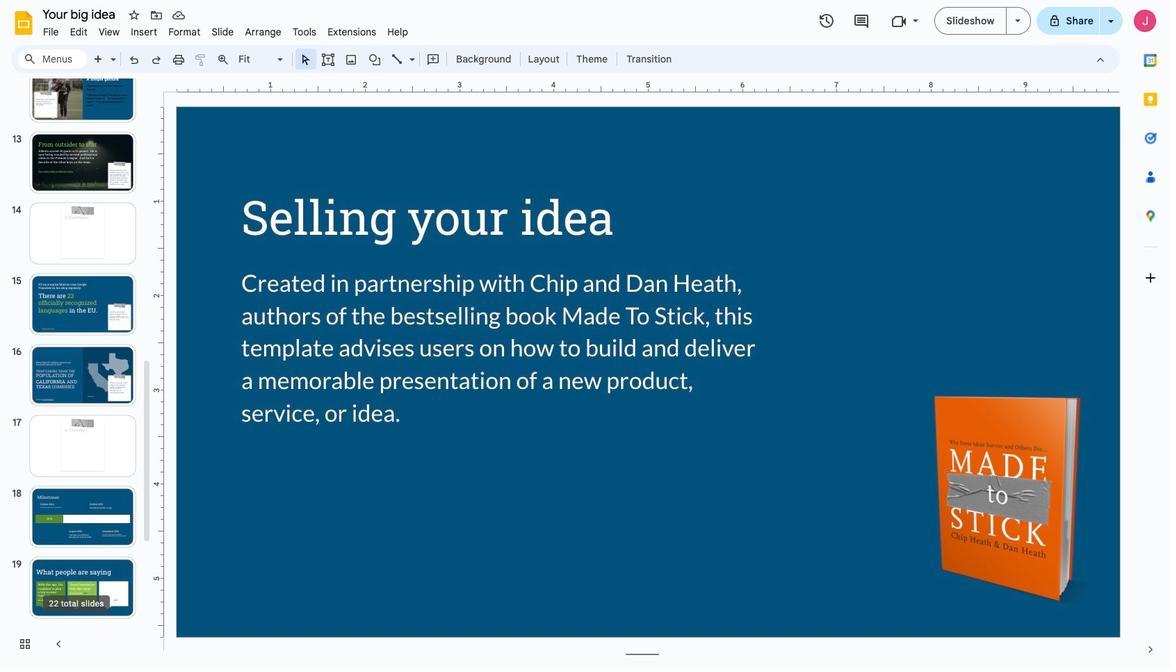 Task type: locate. For each thing, give the bounding box(es) containing it.
menu bar banner
[[0, 0, 1171, 670]]

redo (⌘y) image
[[150, 53, 163, 67]]

tab list inside menu bar banner
[[1132, 41, 1171, 631]]

quick sharing actions image
[[1109, 20, 1114, 42]]

undo (⌘z) image
[[127, 53, 141, 67]]

3 menu item from the left
[[93, 24, 125, 40]]

select line image
[[406, 50, 415, 55]]

menu item
[[38, 24, 64, 40], [64, 24, 93, 40], [93, 24, 125, 40], [125, 24, 163, 40], [163, 24, 206, 40], [206, 24, 240, 40], [240, 24, 287, 40], [287, 24, 322, 40], [322, 24, 382, 40], [382, 24, 414, 40]]

zoom image
[[216, 53, 230, 67]]

menu item up new slide with layout image
[[93, 24, 125, 40]]

6 menu item from the left
[[206, 24, 240, 40]]

presentation options image
[[1015, 19, 1021, 22]]

menu item up zoom field
[[240, 24, 287, 40]]

menu item down document status: saved to drive. icon
[[163, 24, 206, 40]]

menu bar
[[38, 18, 414, 41]]

Star checkbox
[[125, 6, 144, 25]]

tab list
[[1132, 41, 1171, 631]]

document status: saved to drive. image
[[172, 8, 186, 22]]

menu item up 'select (esc)' image at the left top of page
[[287, 24, 322, 40]]

insert image image
[[343, 49, 359, 69]]

application
[[0, 0, 1171, 670]]

4 menu item from the left
[[125, 24, 163, 40]]

add comment (⌘+option+m) image
[[426, 53, 440, 67]]

print (⌘p) image
[[172, 53, 186, 67]]

5 menu item from the left
[[163, 24, 206, 40]]

menu item down star icon
[[125, 24, 163, 40]]

menu item up 'select line' icon
[[382, 24, 414, 40]]

9 menu item from the left
[[322, 24, 382, 40]]

slides home image
[[11, 10, 36, 35]]

move image
[[150, 8, 163, 22]]

menu item up zoom 'icon'
[[206, 24, 240, 40]]

shape image
[[367, 49, 383, 69]]

menu item up insert image
[[322, 24, 382, 40]]

Zoom field
[[234, 49, 289, 70]]

main toolbar
[[86, 49, 679, 70]]

menu item down rename text field on the top of the page
[[64, 24, 93, 40]]

navigation
[[0, 57, 153, 670]]

select (esc) image
[[299, 53, 313, 67]]

line image
[[391, 53, 405, 67]]

menu item up the menus field
[[38, 24, 64, 40]]

10 menu item from the left
[[382, 24, 414, 40]]

new slide with layout image
[[107, 50, 116, 55]]



Task type: vqa. For each thing, say whether or not it's contained in the screenshot.
TAB LIST
yes



Task type: describe. For each thing, give the bounding box(es) containing it.
8 menu item from the left
[[287, 24, 322, 40]]

menu bar inside menu bar banner
[[38, 18, 414, 41]]

1 menu item from the left
[[38, 24, 64, 40]]

show all comments image
[[853, 13, 870, 30]]

Menus field
[[17, 49, 87, 69]]

paint format image
[[194, 53, 208, 67]]

share. private to only me. image
[[1049, 14, 1061, 27]]

new slide (ctrl+m) image
[[92, 53, 106, 67]]

Rename text field
[[38, 6, 123, 22]]

7 menu item from the left
[[240, 24, 287, 40]]

hide the menus (ctrl+shift+f) image
[[1094, 53, 1108, 67]]

2 menu item from the left
[[64, 24, 93, 40]]

star image
[[127, 8, 141, 22]]

Zoom text field
[[237, 49, 275, 69]]

last edit was 12 days ago image
[[819, 13, 836, 29]]

text box image
[[321, 53, 335, 67]]



